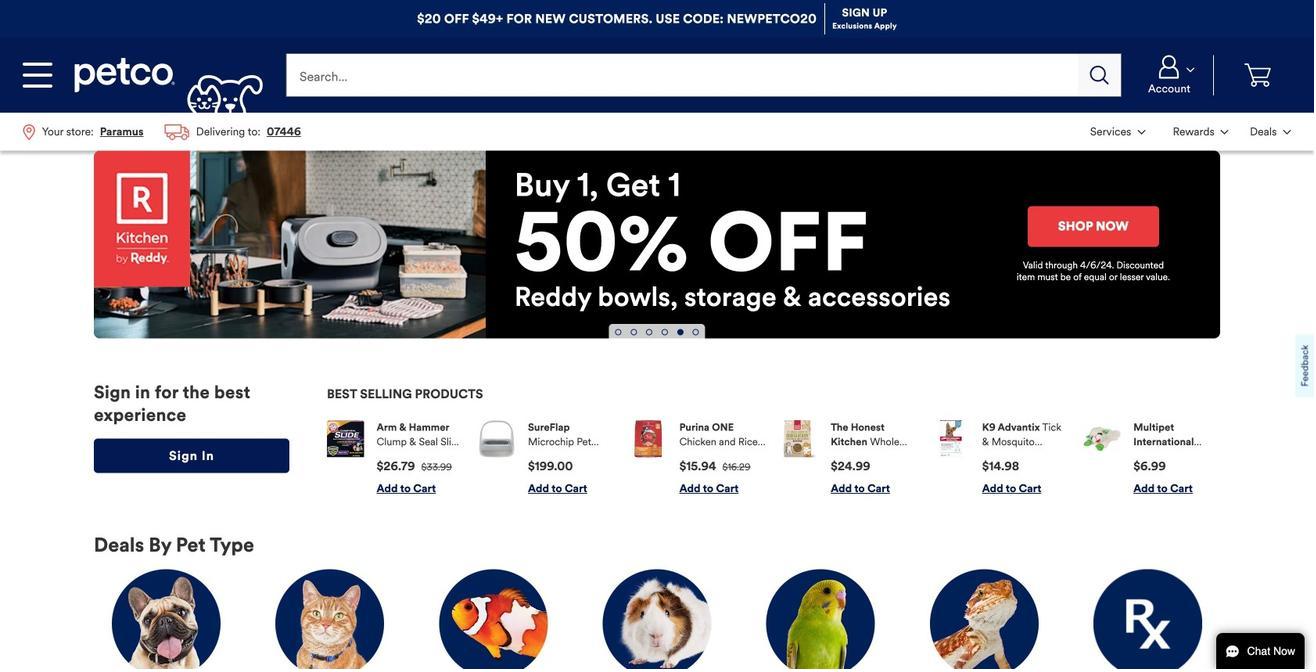 Task type: vqa. For each thing, say whether or not it's contained in the screenshot.
the Small Pet Deals image
yes



Task type: describe. For each thing, give the bounding box(es) containing it.
reptile deals image
[[930, 569, 1039, 669]]

3 list item from the left
[[630, 420, 766, 496]]

pet pharmacy image
[[1094, 569, 1203, 669]]

1 list item from the left
[[327, 420, 464, 496]]

Search search field
[[286, 53, 1079, 97]]

cat deals image
[[276, 569, 384, 669]]

small pet deals image
[[603, 569, 712, 669]]



Task type: locate. For each thing, give the bounding box(es) containing it.
dog deals image
[[112, 569, 221, 669]]

fish deals image
[[439, 569, 548, 669]]

bird deals image
[[767, 569, 875, 669]]

6 list item from the left
[[1084, 420, 1221, 496]]

2 list item from the left
[[479, 420, 615, 496]]

search image
[[1091, 66, 1110, 85]]

list
[[13, 113, 312, 151], [1080, 113, 1302, 150], [327, 408, 1221, 508]]

list item
[[327, 420, 464, 496], [479, 420, 615, 496], [630, 420, 766, 496], [782, 420, 918, 496], [933, 420, 1069, 496], [1084, 420, 1221, 496]]

4 list item from the left
[[782, 420, 918, 496]]

5 list item from the left
[[933, 420, 1069, 496]]



